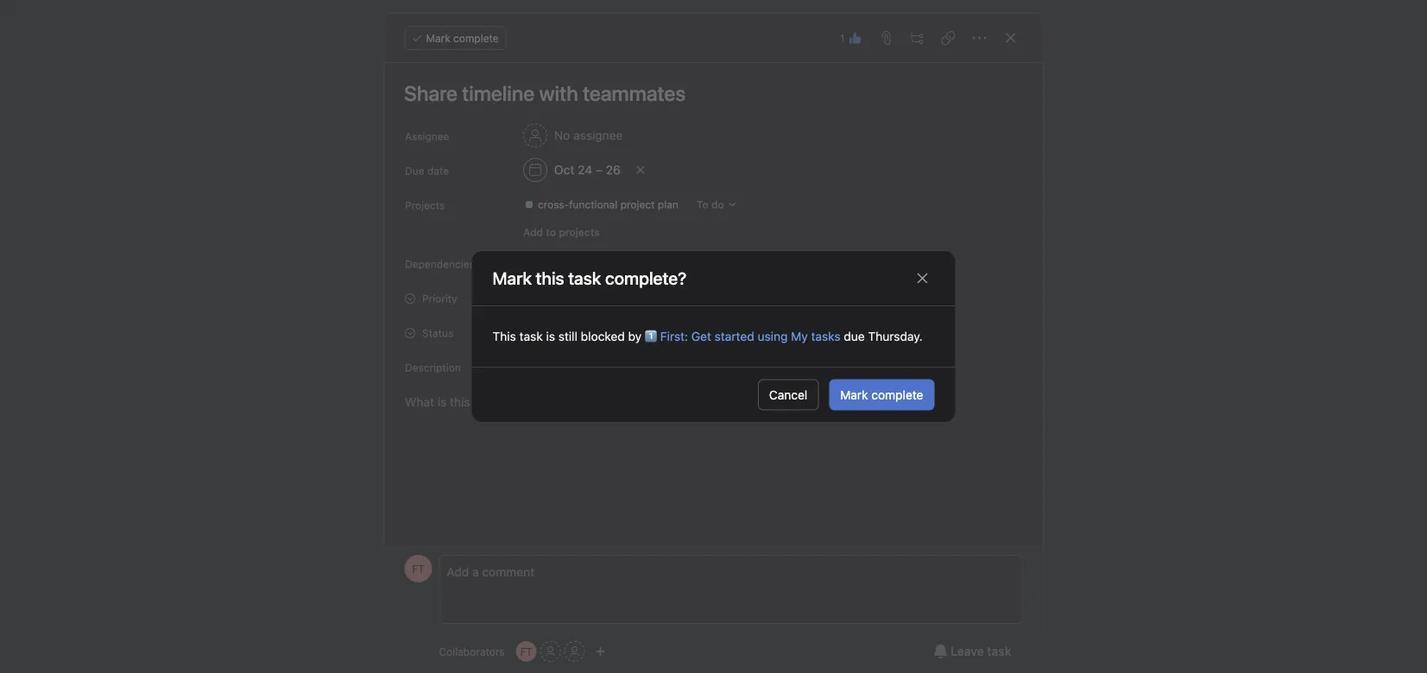 Task type: describe. For each thing, give the bounding box(es) containing it.
dependencies
[[404, 258, 474, 270]]

0 vertical spatial ft
[[412, 563, 425, 575]]

due date
[[404, 165, 449, 177]]

get inside mark this task complete? dialog
[[691, 329, 711, 344]]

1 button
[[835, 26, 867, 50]]

cancel
[[769, 388, 807, 402]]

functional
[[569, 199, 617, 211]]

mark complete inside mark this task complete? dialog
[[840, 388, 923, 402]]

due
[[844, 329, 865, 344]]

1 horizontal spatial mark
[[493, 268, 532, 288]]

.
[[919, 329, 923, 344]]

Task Name text field
[[392, 73, 1023, 113]]

tasks inside main content
[[782, 257, 808, 269]]

by
[[628, 329, 642, 344]]

task complete?
[[568, 268, 687, 288]]

tasks inside mark this task complete? dialog
[[811, 329, 841, 344]]

task for this
[[519, 329, 543, 344]]

copy task link image
[[941, 31, 955, 45]]

share timeline with teammates dialog
[[384, 14, 1043, 673]]

collapse task pane image
[[1004, 31, 1017, 45]]

1 horizontal spatial ft button
[[516, 641, 537, 662]]

date
[[427, 165, 449, 177]]

leave
[[951, 645, 984, 659]]

clear due date image
[[635, 165, 645, 175]]

description
[[404, 362, 460, 374]]

mark inside share timeline with teammates dialog
[[426, 32, 450, 44]]

mark this task complete? dialog
[[472, 251, 955, 422]]

this
[[536, 268, 564, 288]]

first: inside main content
[[649, 257, 674, 269]]

priority
[[422, 293, 457, 305]]

projects
[[404, 199, 444, 212]]

main content inside share timeline with teammates dialog
[[385, 63, 1042, 673]]

add to projects
[[523, 226, 599, 238]]

cross-functional project plan
[[537, 199, 678, 211]]

1️⃣ inside mark this task complete? dialog
[[645, 329, 657, 344]]

leave task
[[951, 645, 1011, 659]]

mark complete button inside mark this task complete? dialog
[[829, 379, 935, 411]]

2 vertical spatial mark
[[840, 388, 868, 402]]

1️⃣ first: get started using my tasks link inside main content
[[615, 255, 870, 272]]

mark complete inside share timeline with teammates dialog
[[426, 32, 499, 44]]

1
[[840, 32, 845, 44]]

my inside main content
[[764, 257, 779, 269]]

1 vertical spatial ft
[[520, 646, 533, 658]]

projects
[[558, 226, 599, 238]]



Task type: locate. For each thing, give the bounding box(es) containing it.
1 vertical spatial ft button
[[516, 641, 537, 662]]

collaborators
[[439, 646, 505, 658]]

still
[[558, 329, 578, 344]]

1 vertical spatial 1️⃣ first: get started using my tasks link
[[645, 329, 841, 344]]

1️⃣ first: get started using my tasks
[[636, 257, 808, 269]]

0 vertical spatial tasks
[[782, 257, 808, 269]]

1 horizontal spatial complete
[[871, 388, 923, 402]]

0 horizontal spatial ft
[[412, 563, 425, 575]]

task right leave
[[987, 645, 1011, 659]]

0 vertical spatial using
[[735, 257, 761, 269]]

1️⃣ inside main content
[[636, 257, 646, 269]]

complete inside share timeline with teammates dialog
[[453, 32, 499, 44]]

1️⃣ first: get started using my tasks link up this task is still blocked by 1️⃣ first: get started using my tasks due thursday .
[[615, 255, 870, 272]]

assignee
[[404, 130, 449, 142]]

cross-
[[537, 199, 569, 211]]

is
[[546, 329, 555, 344]]

0 horizontal spatial my
[[764, 257, 779, 269]]

task inside button
[[987, 645, 1011, 659]]

main content containing assignee
[[385, 63, 1042, 673]]

0 horizontal spatial mark
[[426, 32, 450, 44]]

0 vertical spatial my
[[764, 257, 779, 269]]

task
[[519, 329, 543, 344], [987, 645, 1011, 659]]

mark complete
[[426, 32, 499, 44], [840, 388, 923, 402]]

1 horizontal spatial ft
[[520, 646, 533, 658]]

get inside share timeline with teammates dialog
[[677, 257, 694, 269]]

first:
[[649, 257, 674, 269], [660, 329, 688, 344]]

1 vertical spatial started
[[715, 329, 754, 344]]

cross-functional project plan link
[[517, 196, 685, 213]]

started
[[697, 257, 732, 269], [715, 329, 754, 344]]

started inside mark this task complete? dialog
[[715, 329, 754, 344]]

add subtask image
[[910, 31, 924, 45]]

mark complete button inside share timeline with teammates dialog
[[404, 26, 507, 50]]

add to projects button
[[515, 220, 607, 244]]

1️⃣ first: get started using my tasks link
[[615, 255, 870, 272], [645, 329, 841, 344]]

task left is
[[519, 329, 543, 344]]

0 vertical spatial first:
[[649, 257, 674, 269]]

2 horizontal spatial mark
[[840, 388, 868, 402]]

status
[[422, 327, 453, 339]]

using inside main content
[[735, 257, 761, 269]]

main content
[[385, 63, 1042, 673]]

project
[[620, 199, 654, 211]]

my
[[764, 257, 779, 269], [791, 329, 808, 344]]

using up this task is still blocked by 1️⃣ first: get started using my tasks due thursday .
[[735, 257, 761, 269]]

close this dialog image
[[916, 272, 929, 285]]

0 vertical spatial 1️⃣ first: get started using my tasks link
[[615, 255, 870, 272]]

0 vertical spatial complete
[[453, 32, 499, 44]]

using up "cancel"
[[758, 329, 788, 344]]

mark this task complete?
[[493, 268, 687, 288]]

add or remove collaborators image
[[595, 647, 606, 657]]

first: down plan
[[649, 257, 674, 269]]

1 vertical spatial my
[[791, 329, 808, 344]]

ft button
[[404, 555, 432, 583], [516, 641, 537, 662]]

this task is still blocked by 1️⃣ first: get started using my tasks due thursday .
[[493, 329, 923, 344]]

1️⃣ first: get started using my tasks link inside mark this task complete? dialog
[[645, 329, 841, 344]]

0 vertical spatial mark
[[426, 32, 450, 44]]

this
[[493, 329, 516, 344]]

my inside mark this task complete? dialog
[[791, 329, 808, 344]]

1️⃣ down project
[[636, 257, 646, 269]]

0 horizontal spatial complete
[[453, 32, 499, 44]]

get
[[677, 257, 694, 269], [691, 329, 711, 344]]

0 vertical spatial started
[[697, 257, 732, 269]]

cancel button
[[758, 379, 819, 411]]

to
[[545, 226, 556, 238]]

complete inside dialog
[[871, 388, 923, 402]]

1 horizontal spatial mark complete
[[840, 388, 923, 402]]

1 vertical spatial get
[[691, 329, 711, 344]]

1 vertical spatial task
[[987, 645, 1011, 659]]

blocked
[[581, 329, 625, 344]]

get down plan
[[677, 257, 694, 269]]

due
[[404, 165, 424, 177]]

0 horizontal spatial mark complete button
[[404, 26, 507, 50]]

tasks
[[782, 257, 808, 269], [811, 329, 841, 344]]

1 vertical spatial using
[[758, 329, 788, 344]]

1 vertical spatial 1️⃣
[[645, 329, 657, 344]]

using inside mark this task complete? dialog
[[758, 329, 788, 344]]

0 vertical spatial mark complete button
[[404, 26, 507, 50]]

mark
[[426, 32, 450, 44], [493, 268, 532, 288], [840, 388, 868, 402]]

first: inside mark this task complete? dialog
[[660, 329, 688, 344]]

1 vertical spatial mark complete
[[840, 388, 923, 402]]

0 horizontal spatial mark complete
[[426, 32, 499, 44]]

mark complete button
[[404, 26, 507, 50], [829, 379, 935, 411]]

ft
[[412, 563, 425, 575], [520, 646, 533, 658]]

started inside main content
[[697, 257, 732, 269]]

1️⃣
[[636, 257, 646, 269], [645, 329, 657, 344]]

0 vertical spatial ft button
[[404, 555, 432, 583]]

task for leave
[[987, 645, 1011, 659]]

thursday
[[868, 329, 919, 344]]

1 horizontal spatial my
[[791, 329, 808, 344]]

1 horizontal spatial task
[[987, 645, 1011, 659]]

get right by
[[691, 329, 711, 344]]

1️⃣ first: get started using my tasks link up "cancel"
[[645, 329, 841, 344]]

leave task button
[[922, 636, 1023, 667]]

0 vertical spatial get
[[677, 257, 694, 269]]

add
[[523, 226, 543, 238]]

0 horizontal spatial tasks
[[782, 257, 808, 269]]

1 vertical spatial mark complete button
[[829, 379, 935, 411]]

0 vertical spatial task
[[519, 329, 543, 344]]

complete
[[453, 32, 499, 44], [871, 388, 923, 402]]

first: right by
[[660, 329, 688, 344]]

1 vertical spatial complete
[[871, 388, 923, 402]]

started up this task is still blocked by 1️⃣ first: get started using my tasks due thursday .
[[697, 257, 732, 269]]

1 vertical spatial mark
[[493, 268, 532, 288]]

1 vertical spatial tasks
[[811, 329, 841, 344]]

1 horizontal spatial mark complete button
[[829, 379, 935, 411]]

0 vertical spatial 1️⃣
[[636, 257, 646, 269]]

using
[[735, 257, 761, 269], [758, 329, 788, 344]]

started down 1️⃣ first: get started using my tasks
[[715, 329, 754, 344]]

plan
[[657, 199, 678, 211]]

0 vertical spatial mark complete
[[426, 32, 499, 44]]

1 horizontal spatial tasks
[[811, 329, 841, 344]]

1️⃣ right by
[[645, 329, 657, 344]]

0 horizontal spatial ft button
[[404, 555, 432, 583]]

1 vertical spatial first:
[[660, 329, 688, 344]]

task inside dialog
[[519, 329, 543, 344]]

0 horizontal spatial task
[[519, 329, 543, 344]]



Task type: vqa. For each thing, say whether or not it's contained in the screenshot.
Task name text field corresponding to PROFIT cell
no



